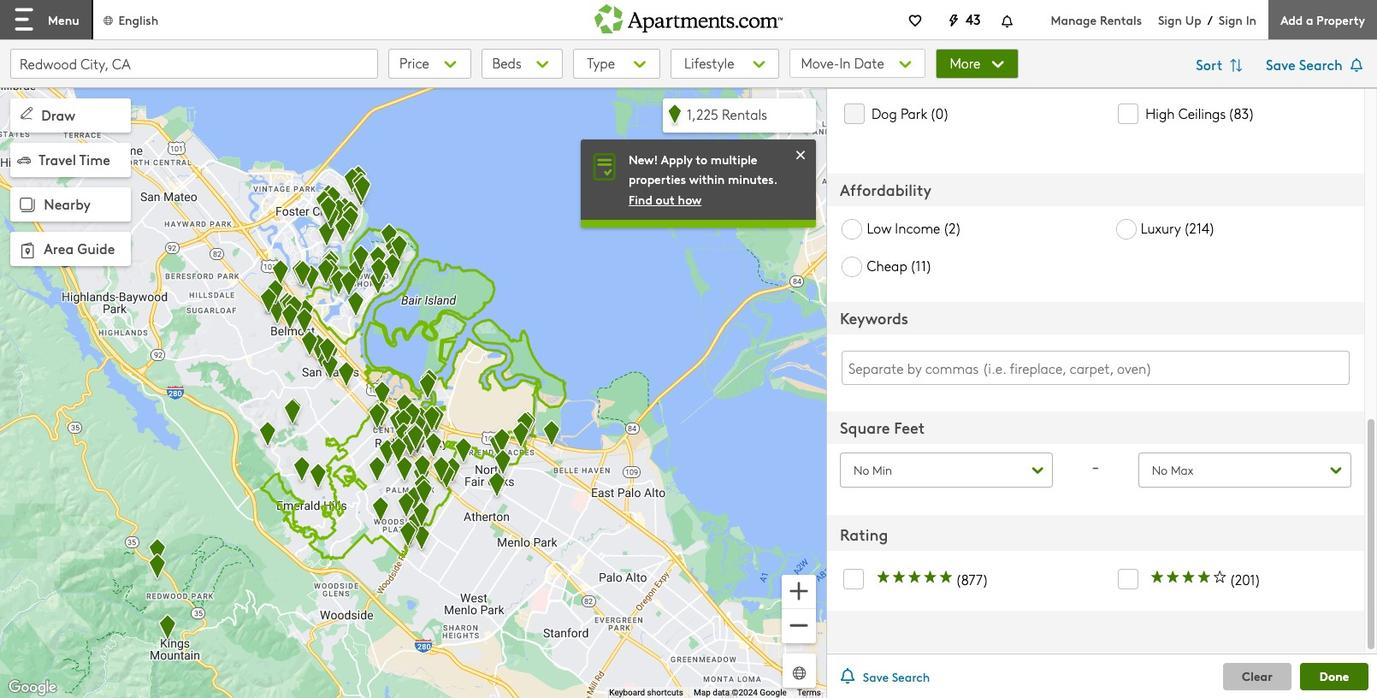 Task type: locate. For each thing, give the bounding box(es) containing it.
1 vertical spatial dryer
[[1245, 577, 1277, 595]]

to
[[696, 151, 707, 168]]

save down 'add'
[[1266, 55, 1296, 74]]

internet
[[1224, 598, 1273, 616]]

rentals right 1,225
[[722, 105, 767, 123]]

park
[[901, 104, 928, 122]]

1974
[[1277, 633, 1308, 654]]

placard image image left speed
[[1149, 565, 1173, 598]]

1 horizontal spatial 2
[[1244, 187, 1252, 208]]

1 dryer from the top
[[1245, 286, 1277, 304]]

0 horizontal spatial no
[[854, 462, 869, 478]]

email button
[[1183, 668, 1354, 693]]

ca left 94002 on the top
[[1028, 118, 1046, 136]]

margin image left nearby
[[15, 194, 39, 218]]

margin image for area guide
[[15, 239, 39, 262]]

1 in unit washer & dryer from the top
[[1183, 266, 1305, 304]]

access
[[1183, 327, 1225, 345]]

satellite view image
[[790, 663, 809, 683]]

old
[[867, 118, 888, 136]]

0 horizontal spatial dog
[[872, 104, 897, 122]]

0 vertical spatial dog
[[872, 104, 897, 122]]

fitness
[[1304, 536, 1346, 554]]

beds for $2,640
[[1256, 187, 1291, 208]]

google image
[[4, 677, 61, 698]]

0 vertical spatial unit
[[1279, 266, 1305, 284]]

add a property
[[1281, 11, 1365, 28]]

5016
[[1279, 325, 1311, 347]]

unit up high-
[[1279, 557, 1305, 575]]

area guide button
[[10, 232, 131, 266]]

0 vertical spatial center
[[1238, 307, 1279, 325]]

margin image inside area guide button
[[15, 239, 39, 262]]

0 vertical spatial &
[[1232, 286, 1241, 304]]

placard image image
[[838, 256, 861, 289], [838, 565, 861, 598], [1149, 565, 1173, 598]]

travel time button
[[10, 143, 131, 177]]

save
[[1266, 55, 1296, 74], [863, 668, 889, 685]]

new!
[[629, 151, 658, 168]]

studio inside '$2,640 - 5,100 studio - 2 beds'
[[1183, 187, 1229, 208]]

type button
[[573, 49, 660, 79]]

0 horizontal spatial 2
[[1216, 219, 1222, 237]]

0 vertical spatial save search button
[[1266, 49, 1367, 83]]

save right satellite view icon
[[863, 668, 889, 685]]

save search button down add a property link
[[1266, 49, 1367, 83]]

1 vertical spatial rentals
[[722, 105, 767, 123]]

sign right the /
[[1219, 11, 1243, 28]]

1 horizontal spatial save
[[1266, 55, 1296, 74]]

sign
[[1158, 11, 1182, 28], [1219, 11, 1243, 28]]

dog left "park"
[[872, 104, 897, 122]]

Location or Point of Interest text field
[[10, 49, 378, 79]]

2 right (214)
[[1216, 219, 1222, 237]]

add
[[1281, 11, 1303, 28]]

0 vertical spatial studio
[[1183, 187, 1229, 208]]

new! apply to multiple properties within minutes. find out how
[[629, 151, 778, 208]]

(201) link
[[1115, 564, 1351, 588]]

find
[[629, 190, 653, 208]]

1 vertical spatial dog
[[1183, 536, 1209, 554]]

washer up business at the top
[[1183, 286, 1229, 304]]

lifestyle button
[[671, 49, 780, 79]]

1 horizontal spatial save search button
[[1266, 49, 1367, 83]]

(650) 675-5016
[[1203, 325, 1311, 347]]

1 vertical spatial margin image
[[15, 194, 39, 218]]

dog park (0)
[[872, 104, 950, 122]]

dog for dog park (0)
[[872, 104, 897, 122]]

beds up free
[[1256, 187, 1291, 208]]

park,
[[1001, 429, 1031, 447]]

google
[[760, 688, 787, 697]]

0 vertical spatial search
[[1299, 55, 1343, 74]]

move-in date
[[801, 54, 884, 72]]

up
[[1186, 11, 1202, 28]]

no min button
[[840, 452, 1053, 487]]

1 vertical spatial &
[[1212, 536, 1220, 554]]

more button
[[936, 49, 1019, 79]]

1 vertical spatial save search button
[[836, 663, 930, 690]]

beds right price button
[[492, 53, 522, 71]]

dog & cat friendly
[[1183, 536, 1297, 554]]

rentals right manage
[[1100, 11, 1142, 28]]

1 vertical spatial center
[[1183, 557, 1224, 575]]

in
[[1246, 11, 1257, 28], [840, 54, 851, 72], [1264, 266, 1275, 284], [1264, 557, 1275, 575]]

manage rentals link
[[1051, 11, 1158, 28]]

washer up speed
[[1183, 577, 1229, 595]]

1 no from the left
[[854, 462, 869, 478]]

0 vertical spatial 2
[[1244, 187, 1252, 208]]

(669)
[[1203, 633, 1243, 654]]

(0)
[[930, 104, 950, 122]]

1 horizontal spatial no
[[1152, 462, 1168, 478]]

menlo
[[960, 429, 997, 447]]

shortcuts
[[647, 688, 684, 697]]

1 studio from the top
[[1183, 187, 1229, 208]]

0 horizontal spatial search
[[892, 668, 930, 685]]

apply
[[661, 151, 693, 168]]

1 horizontal spatial sign
[[1219, 11, 1243, 28]]

apartments.com logo image
[[595, 0, 783, 33]]

2 washer from the top
[[1183, 577, 1229, 595]]

0 horizontal spatial center
[[1183, 557, 1224, 575]]

sign left the up
[[1158, 11, 1182, 28]]

dog left cat
[[1183, 536, 1209, 554]]

sort
[[1196, 55, 1226, 74]]

controlled access
[[1183, 307, 1350, 345]]

0 vertical spatial beds
[[492, 53, 522, 71]]

keywords
[[840, 307, 909, 328]]

1 horizontal spatial search
[[1299, 55, 1343, 74]]

save search button right terms link
[[836, 663, 930, 690]]

beds
[[492, 53, 522, 71], [1256, 187, 1291, 208], [1257, 498, 1291, 520]]

0 vertical spatial in unit washer & dryer
[[1183, 266, 1305, 304]]

0 vertical spatial margin image
[[17, 103, 36, 122]]

margin image inside nearby link
[[15, 194, 39, 218]]

margin image left draw
[[17, 103, 36, 122]]

1 vertical spatial in unit washer & dryer
[[1183, 557, 1305, 595]]

dryer up 'controlled access'
[[1245, 286, 1277, 304]]

studio down '$2,710'
[[1183, 498, 1229, 520]]

beds inside button
[[492, 53, 522, 71]]

2 dryer from the top
[[1245, 577, 1277, 595]]

unit up clubhouse
[[1279, 266, 1305, 284]]

0 vertical spatial rentals
[[1100, 11, 1142, 28]]

1 horizontal spatial dog
[[1183, 536, 1209, 554]]

1 vertical spatial search
[[892, 668, 930, 685]]

max
[[1171, 462, 1194, 478]]

& left cat
[[1212, 536, 1220, 554]]

rentals
[[1100, 11, 1142, 28], [722, 105, 767, 123]]

1 vertical spatial washer
[[1183, 577, 1229, 595]]

1 horizontal spatial rentals
[[1100, 11, 1142, 28]]

date
[[854, 54, 884, 72]]

in left date
[[840, 54, 851, 72]]

2 inside '$2,640 - 5,100 studio - 2 beds'
[[1244, 187, 1252, 208]]

(650) 675-5016 link
[[1183, 325, 1311, 357]]

placard image image left cheap
[[838, 256, 861, 289]]

free
[[1276, 219, 1301, 237]]

in left 'add'
[[1246, 11, 1257, 28]]

margin image
[[17, 103, 36, 122], [15, 194, 39, 218], [15, 239, 39, 262]]

lume 172 constitution dr, menlo park, ca 94026
[[836, 403, 1094, 447]]

dryer up 'internet'
[[1245, 577, 1277, 595]]

crossing
[[912, 92, 994, 120]]

1 unit from the top
[[1279, 266, 1305, 284]]

0 horizontal spatial save
[[863, 668, 889, 685]]

2 no from the left
[[1152, 462, 1168, 478]]

7,295
[[1263, 466, 1314, 494]]

0 vertical spatial dryer
[[1245, 286, 1277, 304]]

cheap (11)
[[867, 256, 932, 274]]

beds inside '$2,640 - 5,100 studio - 2 beds'
[[1256, 187, 1291, 208]]

0 vertical spatial washer
[[1183, 286, 1229, 304]]

2 studio from the top
[[1183, 498, 1229, 520]]

draw button
[[10, 99, 131, 133]]

training image
[[792, 147, 809, 164]]

studio inside $2,710 - 7,295 studio - 3 beds
[[1183, 498, 1229, 520]]

& up business at the top
[[1232, 286, 1241, 304]]

placard image image down rating
[[838, 565, 861, 598]]

dryer
[[1245, 286, 1277, 304], [1245, 577, 1277, 595]]

unit
[[1279, 266, 1305, 284], [1279, 557, 1305, 575]]

1 vertical spatial 2
[[1216, 219, 1222, 237]]

income
[[895, 219, 941, 237]]

0 horizontal spatial sign
[[1158, 11, 1182, 28]]

- up months
[[1233, 187, 1240, 208]]

rentals inside manage rentals sign up / sign in
[[1100, 11, 1142, 28]]

1 vertical spatial beds
[[1256, 187, 1291, 208]]

low income (2)
[[867, 219, 962, 237]]

center inside clubhouse business center
[[1238, 307, 1279, 325]]

center up (650) 675-5016 at the right top of page
[[1238, 307, 1279, 325]]

1 vertical spatial unit
[[1279, 557, 1305, 575]]

0 horizontal spatial save search
[[863, 668, 930, 685]]

in unit washer & dryer
[[1183, 266, 1305, 304], [1183, 557, 1305, 595]]

1 vertical spatial ca
[[1034, 429, 1053, 447]]

2 vertical spatial beds
[[1257, 498, 1291, 520]]

2 up months
[[1244, 187, 1252, 208]]

0 horizontal spatial rentals
[[722, 105, 767, 123]]

ca right park,
[[1034, 429, 1053, 447]]

travel time
[[39, 149, 110, 168]]

margin image
[[17, 153, 31, 167]]

center down cat
[[1183, 557, 1224, 575]]

high
[[1146, 104, 1175, 122]]

- down 94026
[[1092, 452, 1100, 478]]

no left min
[[854, 462, 869, 478]]

ceilings
[[1179, 104, 1226, 122]]

-
[[1253, 154, 1262, 183], [1233, 187, 1240, 208], [1092, 452, 1100, 478], [1248, 466, 1258, 494], [1233, 498, 1240, 520]]

ca
[[1028, 118, 1046, 136], [1034, 429, 1053, 447]]

& down pool
[[1232, 577, 1241, 595]]

3
[[1244, 498, 1253, 520]]

square feet
[[840, 416, 925, 438]]

beds right the 3
[[1257, 498, 1291, 520]]

no left "max"
[[1152, 462, 1168, 478]]

1 horizontal spatial center
[[1238, 307, 1279, 325]]

0 vertical spatial ca
[[1028, 118, 1046, 136]]

rentals for 1,225
[[722, 105, 767, 123]]

stainless steel appliances
[[1183, 598, 1333, 636]]

rd,
[[945, 118, 965, 136]]

(877) link
[[841, 564, 1077, 588]]

how
[[678, 190, 702, 208]]

beds inside $2,710 - 7,295 studio - 3 beds
[[1257, 498, 1291, 520]]

(669) 219-1974
[[1203, 633, 1308, 654]]

2 months free
[[1216, 219, 1301, 237]]

margin image inside the draw button
[[17, 103, 36, 122]]

email
[[1251, 671, 1287, 690]]

no max
[[1152, 462, 1194, 478]]

2 vertical spatial margin image
[[15, 239, 39, 262]]

manage
[[1051, 11, 1097, 28]]

margin image left area
[[15, 239, 39, 262]]

center
[[1238, 307, 1279, 325], [1183, 557, 1224, 575]]

beds for $2,710
[[1257, 498, 1291, 520]]

1 horizontal spatial save search
[[1266, 55, 1347, 74]]

high- speed internet
[[1183, 577, 1319, 616]]

1 vertical spatial studio
[[1183, 498, 1229, 520]]

manage rentals sign up / sign in
[[1051, 11, 1257, 28]]

(877)
[[956, 570, 989, 588]]

studio down $2,640
[[1183, 187, 1229, 208]]



Task type: vqa. For each thing, say whether or not it's contained in the screenshot.
for in the , OR TOPANGA STATE PARK, ENJOY THE FAMOUS ENTERTAINMENT AT UNIVERSAL STUDIOS HOLLYWOOD, SEE THE STARS ALONG THE LEGENDARY HOLLYWOOD WALK OF FAME, OR STOP INTO THE LOS ANGELES COUNTY MUSEUM OF ART. YOUR OPTIONS ARE ENDLESS FOR ENTERTAINMENT, DINING, AND SHOPPING IN LOS ANGELES. AND DON'T FORGET ABOUT THE EASY ACCESS TO INTERNATIONAL TRAVEL THROU
no



Task type: describe. For each thing, give the bounding box(es) containing it.
feet
[[894, 416, 925, 438]]

1,225 rentals
[[687, 105, 767, 123]]

placard image image for 172
[[838, 565, 861, 598]]

/
[[1208, 11, 1213, 28]]

in down friendly
[[1264, 557, 1275, 575]]

0 vertical spatial save search
[[1266, 55, 1347, 74]]

(201)
[[1230, 570, 1261, 588]]

square
[[840, 416, 890, 438]]

data
[[713, 688, 730, 697]]

menu
[[48, 11, 79, 28]]

area
[[44, 239, 74, 257]]

appliances
[[1216, 619, 1283, 636]]

type
[[587, 53, 615, 71]]

- up the 3
[[1248, 466, 1258, 494]]

$2,710
[[1183, 466, 1243, 494]]

in up clubhouse business center
[[1264, 266, 1275, 284]]

clear
[[1242, 667, 1273, 684]]

sort button
[[1187, 49, 1256, 83]]

draw
[[41, 105, 75, 124]]

margin image for draw
[[17, 103, 36, 122]]

1 vertical spatial save search
[[863, 668, 930, 685]]

- left 5,100
[[1253, 154, 1262, 183]]

$2,640
[[1183, 154, 1247, 183]]

travel
[[39, 149, 76, 168]]

luxury (214)
[[1141, 219, 1216, 237]]

no for no min
[[854, 462, 869, 478]]

a
[[1306, 11, 1314, 28]]

1 washer from the top
[[1183, 286, 1229, 304]]

building photo - artisan crossing image
[[838, 159, 1173, 384]]

move-in date button
[[790, 49, 926, 78]]

map
[[694, 688, 711, 697]]

artisan crossing 1325 old country rd, belmont, ca 94002
[[836, 92, 1088, 136]]

center inside fitness center
[[1183, 557, 1224, 575]]

done
[[1320, 667, 1349, 684]]

map region
[[0, 0, 999, 698]]

high ceilings (83)
[[1146, 104, 1255, 122]]

cat
[[1224, 536, 1247, 554]]

219-
[[1247, 633, 1277, 654]]

menu button
[[0, 0, 93, 39]]

affordability
[[840, 178, 932, 200]]

steel
[[1183, 619, 1213, 636]]

clubhouse
[[1284, 286, 1349, 304]]

minutes.
[[728, 171, 778, 188]]

2 in unit washer & dryer from the top
[[1183, 557, 1305, 595]]

pool
[[1231, 557, 1257, 575]]

rentals for manage
[[1100, 11, 1142, 28]]

business
[[1183, 307, 1235, 325]]

building photo - lume image
[[838, 468, 1173, 693]]

5,100
[[1268, 154, 1318, 183]]

placard image image for crossing
[[838, 256, 861, 289]]

high-
[[1284, 577, 1319, 595]]

dog for dog & cat friendly
[[1183, 536, 1209, 554]]

$2,640 - 5,100 studio - 2 beds
[[1183, 154, 1318, 208]]

sign in link
[[1219, 11, 1257, 28]]

ca inside "lume 172 constitution dr, menlo park, ca 94026"
[[1034, 429, 1053, 447]]

1325
[[836, 118, 863, 136]]

(650)
[[1203, 325, 1243, 347]]

more
[[950, 54, 984, 72]]

multiple
[[711, 151, 758, 168]]

in inside manage rentals sign up / sign in
[[1246, 11, 1257, 28]]

terms
[[797, 688, 821, 697]]

(11)
[[910, 256, 932, 274]]

luxury
[[1141, 219, 1181, 237]]

keyboard shortcuts
[[609, 688, 684, 697]]

675-
[[1247, 325, 1279, 347]]

0 horizontal spatial save search button
[[836, 663, 930, 690]]

margin image for nearby
[[15, 194, 39, 218]]

1 sign from the left
[[1158, 11, 1182, 28]]

studio for $2,710
[[1183, 498, 1229, 520]]

sign up link
[[1158, 11, 1202, 28]]

fitness center
[[1183, 536, 1346, 575]]

2 sign from the left
[[1219, 11, 1243, 28]]

properties
[[629, 171, 686, 188]]

Separate by commas (i.e. fireplace, carpet, oven) text field
[[842, 350, 1350, 385]]

172
[[836, 429, 855, 447]]

2 unit from the top
[[1279, 557, 1305, 575]]

controlled
[[1287, 307, 1350, 325]]

nearby
[[44, 195, 91, 213]]

$2,710 - 7,295 studio - 3 beds
[[1183, 466, 1314, 520]]

(83)
[[1228, 104, 1255, 122]]

0 vertical spatial save
[[1266, 55, 1296, 74]]

2 vertical spatial &
[[1232, 577, 1241, 595]]

lume
[[836, 403, 889, 432]]

keyboard shortcuts button
[[609, 687, 684, 698]]

- left the 3
[[1233, 498, 1240, 520]]

ca inside artisan crossing 1325 old country rd, belmont, ca 94002
[[1028, 118, 1046, 136]]

studio for $2,640
[[1183, 187, 1229, 208]]

clear button
[[1223, 663, 1292, 690]]

country
[[892, 118, 941, 136]]

no min
[[854, 462, 892, 478]]

time
[[79, 149, 110, 168]]

no max button
[[1139, 452, 1352, 487]]

within
[[689, 171, 725, 188]]

clubhouse business center
[[1183, 286, 1349, 325]]

1,225
[[687, 105, 718, 123]]

in inside button
[[840, 54, 851, 72]]

property
[[1317, 11, 1365, 28]]

add a property link
[[1269, 0, 1377, 39]]

no for no max
[[1152, 462, 1168, 478]]

friendly
[[1251, 536, 1297, 554]]

speed
[[1183, 598, 1221, 616]]

(669) 219-1974 link
[[1183, 633, 1308, 664]]

1 vertical spatial save
[[863, 668, 889, 685]]



